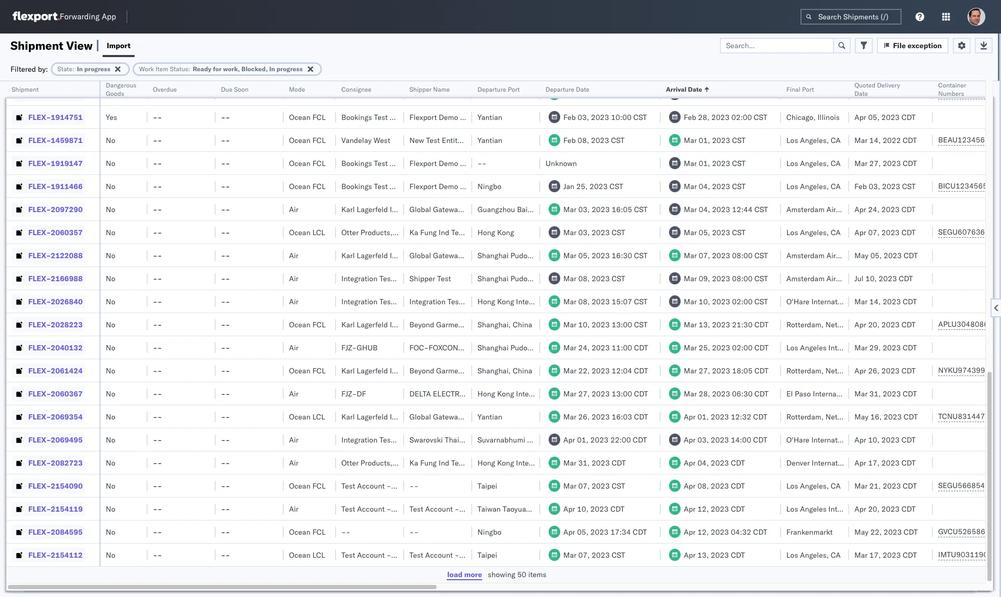 Task type: vqa. For each thing, say whether or not it's contained in the screenshot.


Task type: describe. For each thing, give the bounding box(es) containing it.
cst up mar 04, 2023 cst
[[733, 159, 746, 168]]

shipment for shipment
[[12, 85, 39, 93]]

cdt down apr 17, 2023 cdt
[[903, 481, 918, 491]]

shipper name button
[[405, 83, 462, 94]]

cdt down 04:32
[[731, 550, 746, 560]]

resize handle column header for departure date
[[649, 81, 661, 597]]

3 resize handle column header from the left
[[203, 81, 216, 597]]

flex-2060357
[[28, 228, 83, 237]]

0 horizontal spatial 31,
[[579, 458, 590, 468]]

17, for apr
[[869, 458, 880, 468]]

flex- for 2154090
[[28, 481, 51, 491]]

shipper test
[[410, 274, 451, 283]]

fcl for flex-1459871
[[313, 135, 326, 145]]

apr down apr 24, 2023 cdt
[[855, 228, 867, 237]]

mar 05, 2023 16:30 cst
[[564, 251, 648, 260]]

cdt up mar 17, 2023 cdt
[[904, 527, 919, 537]]

hui for mar 03, 2023 cst
[[469, 228, 481, 237]]

cdt up 04:32
[[731, 504, 746, 514]]

air for flex-2097290
[[289, 205, 299, 214]]

mar 03, 2023 cst
[[564, 228, 626, 237]]

22, for mar
[[579, 366, 590, 375]]

taipei for test account - axon
[[478, 550, 498, 560]]

import
[[107, 41, 131, 50]]

2 in from the left
[[269, 65, 275, 73]]

feb down 'departure date'
[[564, 112, 576, 122]]

flex-2040132
[[28, 343, 83, 352]]

container numbers
[[939, 81, 967, 97]]

apr up apr 03, 2023 14:00 cdt
[[684, 412, 696, 422]]

cst up mar 10, 2023 02:00 cst
[[755, 274, 769, 283]]

co. for yantian
[[488, 112, 498, 122]]

no for flex-2154119
[[106, 504, 115, 514]]

05, for mar 05, 2023 16:30 cst
[[579, 251, 590, 260]]

cst down 17:34
[[612, 550, 626, 560]]

angeles, for mar 14, 2022 cdt
[[801, 135, 829, 145]]

flex-2069495
[[28, 435, 83, 445]]

cst down 10:00
[[612, 135, 625, 145]]

status
[[170, 65, 188, 73]]

apr 07, 2023 cdt
[[855, 228, 916, 237]]

ocean fcl for flex-1914751
[[289, 112, 326, 122]]

dangerous goods
[[106, 81, 137, 97]]

import button
[[103, 34, 135, 57]]

o'hare for apr 03, 2023 14:00 cdt
[[787, 435, 810, 445]]

16,
[[871, 412, 882, 422]]

flex- for 2060367
[[28, 389, 51, 398]]

ocean fcl for flex-1459871
[[289, 135, 326, 145]]

cdt right 22:00
[[633, 435, 647, 445]]

apr 26, 2023 cdt
[[855, 366, 916, 375]]

cst down 12:44
[[733, 228, 746, 237]]

cst right quoted delivery date
[[903, 89, 917, 99]]

cst left chicago,
[[754, 112, 768, 122]]

mar 27, 2023 13:00 cdt
[[564, 389, 649, 398]]

cst up 17:34
[[612, 481, 626, 491]]

quoted delivery date button
[[850, 79, 923, 98]]

work,
[[223, 65, 240, 73]]

port for final port
[[803, 85, 815, 93]]

beau1234567, bo
[[939, 135, 1002, 145]]

fcl for flex-2061424
[[313, 366, 326, 375]]

flex-1459871 button
[[12, 133, 85, 147]]

01, for may 16, 2023 cdt
[[698, 412, 709, 422]]

airport for 31,
[[858, 389, 881, 398]]

08, for mar 08, 2023 cst
[[579, 274, 590, 283]]

resize handle column header for arrival date
[[769, 81, 782, 597]]

flex-1999549 button
[[12, 87, 85, 101]]

los for mar 14, 2022 cdt
[[787, 135, 799, 145]]

mar 25, 2023 02:00 cdt
[[684, 343, 769, 352]]

bv
[[496, 343, 505, 352]]

load more button
[[447, 570, 483, 580]]

apr up apr 13, 2023 cdt
[[684, 527, 696, 537]]

air for flex-2122088
[[289, 251, 299, 260]]

ocean for flex-2061424
[[289, 366, 311, 375]]

25, for mar
[[699, 343, 711, 352]]

cdt up the "apr 26, 2023 cdt"
[[903, 343, 918, 352]]

load
[[448, 570, 463, 580]]

cst up 10:00
[[612, 89, 625, 99]]

ghub
[[357, 343, 378, 352]]

foxconn-
[[429, 343, 469, 352]]

feb up unknown
[[564, 135, 576, 145]]

cdt up mar 26, 2023 16:03 cdt
[[635, 389, 649, 398]]

no for flex-2069495
[[106, 435, 115, 445]]

feb 03, 2023 cst
[[855, 182, 916, 191]]

air for flex-2026840
[[289, 297, 299, 306]]

2026840
[[51, 297, 83, 306]]

2040132
[[51, 343, 83, 352]]

flex-2040132 button
[[12, 340, 85, 355]]

no for flex-2154090
[[106, 481, 115, 491]]

feb up the feb 28, 2023 02:00 cst
[[684, 89, 697, 99]]

flex-2026840 button
[[12, 294, 85, 309]]

flexport for ningbo
[[410, 182, 437, 191]]

cdt right 21:30
[[755, 320, 769, 329]]

2 progress from the left
[[277, 65, 303, 73]]

cdt right 2022
[[903, 135, 918, 145]]

flex-2084595
[[28, 527, 83, 537]]

cst down 16:05
[[612, 228, 626, 237]]

25, for jan
[[577, 182, 588, 191]]

2122088
[[51, 251, 83, 260]]

flex-2166988
[[28, 274, 83, 283]]

due soon
[[221, 85, 249, 93]]

fung for ocean lcl
[[420, 228, 437, 237]]

mar 26, 2023 16:03 cdt
[[564, 412, 649, 422]]

airport for 20,
[[873, 504, 897, 514]]

fcl for flex-1914751
[[313, 112, 326, 122]]

2069354
[[51, 412, 83, 422]]

mar 05, 2023 cst
[[684, 228, 746, 237]]

10, down 16, in the bottom right of the page
[[869, 435, 880, 445]]

blocked,
[[242, 65, 268, 73]]

04, for mar 04, 2023 12:44 cst
[[699, 205, 711, 214]]

2166988
[[51, 274, 83, 283]]

flex-2069354
[[28, 412, 83, 422]]

08:00 for mar 09, 2023 08:00 cst
[[733, 274, 753, 283]]

feb down arrival date
[[684, 112, 697, 122]]

cdt right 16:03
[[635, 412, 649, 422]]

dangerous
[[106, 81, 137, 89]]

10, down mar 08, 2023 15:07 cst
[[579, 320, 590, 329]]

08, for feb 08, 2023 cst
[[578, 135, 590, 145]]

1 vertical spatial mar 31, 2023 cdt
[[564, 458, 626, 468]]

cdt down 14:00
[[731, 458, 746, 468]]

new test entity
[[410, 89, 462, 99]]

date inside quoted delivery date
[[855, 90, 869, 97]]

cdt down may 16, 2023 cdt
[[902, 435, 916, 445]]

consignee for yantian
[[390, 112, 425, 122]]

feb up feb 03, 2023 10:00 cst
[[564, 89, 576, 99]]

apr down mar 26, 2023 16:03 cdt
[[564, 435, 576, 445]]

cdt up mar 29, 2023 cdt
[[902, 320, 916, 329]]

apr 08, 2023 cdt
[[684, 481, 746, 491]]

new test entity 2
[[410, 135, 468, 145]]

foc-foxconn-china-bv test
[[410, 343, 521, 352]]

cst right 10:00
[[634, 112, 647, 122]]

cst up mar 24, 2023 11:00 cdt
[[635, 320, 648, 329]]

2 : from the left
[[188, 65, 190, 73]]

segu5668542
[[939, 481, 990, 490]]

2 feb 28, 2023 cst from the left
[[684, 89, 746, 99]]

entity for new test entity
[[442, 89, 462, 99]]

flex-2084595 button
[[12, 525, 85, 539]]

apr down mar 29, 2023 cdt
[[855, 366, 867, 375]]

container
[[939, 81, 967, 89]]

mar 13, 2023 21:30 cdt
[[684, 320, 769, 329]]

10:00
[[612, 112, 632, 122]]

los angeles, ca for apr 07, 2023 cdt
[[787, 228, 841, 237]]

07, up 09,
[[699, 251, 711, 260]]

gateway for mar 05, 2023 16:30 cst
[[433, 251, 462, 260]]

01, down mar 26, 2023 16:03 cdt
[[578, 435, 589, 445]]

flex-2154090
[[28, 481, 83, 491]]

no for flex-2166988
[[106, 274, 115, 283]]

forwarding app link
[[13, 12, 116, 22]]

fcl for flex-2084595
[[313, 527, 326, 537]]

airport for 29,
[[873, 343, 897, 352]]

cdt right 16, in the bottom right of the page
[[904, 412, 919, 422]]

no for flex-2122088
[[106, 251, 115, 260]]

consignee for ningbo
[[390, 182, 425, 191]]

mode
[[289, 85, 305, 93]]

mar 07, 2023 cst for apr 13, 2023 cdt
[[564, 550, 626, 560]]

03, for mar 03, 2023 16:05 cst
[[579, 205, 590, 214]]

lcl for test
[[313, 550, 325, 560]]

flex-2069495 button
[[12, 433, 85, 447]]

no for flex-2060357
[[106, 228, 115, 237]]

apr down apr 12, 2023 04:32 cdt
[[684, 550, 696, 560]]

test account - axon for ocean lcl
[[342, 550, 410, 560]]

cdt down apr 04, 2023 cdt
[[731, 481, 746, 491]]

mar 10, 2023 13:00 cst
[[564, 320, 648, 329]]

12, for apr 12, 2023 04:32 cdt
[[698, 527, 709, 537]]

07, down apr 24, 2023 cdt
[[869, 228, 880, 237]]

apr up mar 21, 2023 cdt
[[855, 458, 867, 468]]

cdt down may 05, 2023 cdt
[[900, 274, 914, 283]]

0 vertical spatial mar 31, 2023 cdt
[[855, 389, 918, 398]]

01, down quoted
[[870, 89, 881, 99]]

apr 24, 2023 cdt
[[855, 205, 916, 214]]

ocean fcl for flex-1999549
[[289, 89, 326, 99]]

flex-2154119 button
[[12, 502, 85, 516]]

cst up 16:05
[[610, 182, 624, 191]]

flex- for 2069495
[[28, 435, 51, 445]]

cdt down mar 14, 2022 cdt
[[903, 159, 918, 168]]

03, for apr 03, 2023 14:00 cdt
[[698, 435, 709, 445]]

cdt right 18:05
[[755, 366, 769, 375]]

flex- for 2026840
[[28, 297, 51, 306]]

segu6076363
[[939, 227, 990, 237]]

apr up "apr 05, 2023 17:34 cdt"
[[564, 504, 576, 514]]

cst up the feb 28, 2023 02:00 cst
[[732, 89, 746, 99]]

frankenmarkt
[[787, 527, 833, 537]]

10, down 09,
[[699, 297, 711, 306]]

13, for apr
[[698, 550, 709, 560]]

0 horizontal spatial apr 10, 2023 cdt
[[564, 504, 625, 514]]

no for flex-2060367
[[106, 389, 115, 398]]

jul 10, 2023 cdt
[[855, 274, 914, 283]]

cst down mar 27, 2023 cdt
[[903, 182, 916, 191]]

ind for mar 03, 2023 cst
[[439, 228, 450, 237]]

gateway for mar 26, 2023 16:03 cdt
[[433, 412, 462, 422]]

10, right the jul
[[866, 274, 878, 283]]

showing
[[488, 570, 516, 580]]

foc-
[[410, 343, 429, 352]]

angeles, for mar 21, 2023 cdt
[[801, 481, 829, 491]]

may 22, 2023 cdt
[[855, 527, 919, 537]]

07, up "apr 05, 2023 17:34 cdt"
[[579, 481, 590, 491]]

df
[[357, 389, 366, 398]]

ocean for flex-1911466
[[289, 182, 311, 191]]

2
[[464, 135, 468, 145]]

cdt up may 05, 2023 cdt
[[902, 228, 916, 237]]

may for may 22, 2023 cdt
[[855, 527, 869, 537]]

cst down the feb 28, 2023 02:00 cst
[[733, 135, 746, 145]]

cdt down 22:00
[[612, 458, 626, 468]]

cdt right 12:32
[[754, 412, 768, 422]]

no for flex-2097290
[[106, 205, 115, 214]]

axon for ocean lcl
[[393, 550, 410, 560]]

2 ocean lcl from the top
[[289, 412, 325, 422]]

mar 07, 2023 cst for apr 08, 2023 cdt
[[564, 481, 626, 491]]

apr down apr 04, 2023 cdt
[[684, 481, 696, 491]]

rotterdam, netherlands for apr 20, 2023 cdt
[[787, 320, 867, 329]]

12:32
[[731, 412, 752, 422]]

2022
[[883, 135, 902, 145]]

4 resize handle column header from the left
[[271, 81, 284, 597]]

shanghai, for mar 10, 2023 13:00 cst
[[478, 320, 511, 329]]

cdt down may 22, 2023 cdt
[[903, 550, 918, 560]]

1911466
[[51, 182, 83, 191]]

by:
[[38, 64, 48, 74]]

mar 04, 2023 cst
[[684, 182, 746, 191]]

container numbers button
[[934, 79, 991, 98]]

2154119
[[51, 504, 83, 514]]

cst right 16:05
[[635, 205, 648, 214]]

flex-2069354 button
[[12, 409, 85, 424]]

flex-2060357 button
[[12, 225, 85, 240]]

flex-2097290 button
[[12, 202, 85, 217]]

global gateway tower for mar 05, 2023 16:30 cst
[[410, 251, 484, 260]]

flex-2060367
[[28, 389, 83, 398]]

cst up 12:44
[[733, 182, 746, 191]]

cdt right 04:32
[[754, 527, 768, 537]]

cdt right 14:00
[[754, 435, 768, 445]]

28, for mar 27, 2023 13:00 cdt
[[699, 389, 711, 398]]

cdt up mar 21, 2023 cdt
[[902, 458, 916, 468]]

apr down apr 08, 2023 cdt
[[684, 504, 696, 514]]

2 lcl from the top
[[313, 412, 325, 422]]

flex- for 2060357
[[28, 228, 51, 237]]

01, for mar 27, 2023 cdt
[[699, 159, 711, 168]]

resize handle column header for quoted delivery date
[[921, 81, 934, 597]]

gvcu5265864
[[939, 527, 991, 537]]

cdt down apr 07, 2023 cdt
[[904, 251, 919, 260]]

ca for mar 21, 2023 cdt
[[831, 481, 841, 491]]

1 : from the left
[[72, 65, 74, 73]]

apr down mar 21, 2023 cdt
[[855, 504, 867, 514]]

co for mar 10, 2023 13:00 cst
[[471, 320, 479, 329]]

flex-2122088
[[28, 251, 83, 260]]

cdt down feb 03, 2023 cst
[[902, 205, 916, 214]]

account for ocean fcl
[[357, 481, 385, 491]]

feb up apr 24, 2023 cdt
[[855, 182, 868, 191]]

cdt down jul 10, 2023 cdt
[[903, 297, 918, 306]]

apr up apr 08, 2023 cdt
[[684, 458, 696, 468]]

28, up feb 03, 2023 10:00 cst
[[578, 89, 590, 99]]

lcl for otter
[[313, 228, 325, 237]]

ka for ocean lcl
[[410, 228, 419, 237]]

departure date
[[546, 85, 590, 93]]

24, for mar
[[579, 343, 590, 352]]

apr right illinois
[[855, 112, 867, 122]]

cdt right '12:04'
[[635, 366, 649, 375]]

03, for feb 03, 2023 10:00 cst
[[578, 112, 590, 122]]

china for mar 10, 2023 13:00 cst
[[513, 320, 533, 329]]

cdt up may 22, 2023 cdt
[[902, 504, 916, 514]]

apr up mar 29, 2023 cdt
[[855, 320, 867, 329]]

2061424
[[51, 366, 83, 375]]

apr up apr 04, 2023 cdt
[[684, 435, 696, 445]]

exception
[[908, 41, 943, 50]]

jan 25, 2023 cst
[[564, 182, 624, 191]]

feb 28, 2023 02:00 cst
[[684, 112, 768, 122]]

mar 08, 2023 cst
[[564, 274, 626, 283]]

rotterdam, for mar 27, 2023 18:05 cdt
[[787, 366, 824, 375]]

apr 03, 2023 14:00 cdt
[[684, 435, 768, 445]]

airport down 16, in the bottom right of the page
[[856, 435, 880, 445]]

airport down the jul
[[856, 297, 880, 306]]

air for flex-2069495
[[289, 435, 299, 445]]

flex-2061424
[[28, 366, 83, 375]]

fjz-df
[[342, 389, 366, 398]]

cdt up mar 27, 2023 18:05 cdt
[[755, 343, 769, 352]]

cdt right 06:30 at the right of page
[[755, 389, 769, 398]]

1 in from the left
[[77, 65, 83, 73]]

cdt up 17:34
[[611, 504, 625, 514]]

cst up 15:07
[[612, 274, 626, 283]]

angeles for mar 29, 2023 cdt
[[801, 343, 827, 352]]

mar 03, 2023 16:05 cst
[[564, 205, 648, 214]]

cst up the mar 13, 2023 21:30 cdt
[[755, 297, 769, 306]]

cst up "mar 09, 2023 08:00 cst"
[[755, 251, 769, 260]]

mode button
[[284, 83, 326, 94]]

cdt up mar 14, 2022 cdt
[[902, 112, 916, 122]]

Search... text field
[[720, 37, 834, 53]]



Task type: locate. For each thing, give the bounding box(es) containing it.
tower up hong
[[464, 205, 484, 214]]

0 vertical spatial co
[[471, 320, 479, 329]]

1 otter products, llc from the top
[[342, 228, 408, 237]]

22, for may
[[871, 527, 882, 537]]

may left 16, in the bottom right of the page
[[855, 412, 869, 422]]

6 ca from the top
[[831, 481, 841, 491]]

12, down apr 12, 2023 cdt
[[698, 527, 709, 537]]

6 los from the top
[[787, 343, 799, 352]]

los for mar 21, 2023 cdt
[[787, 481, 799, 491]]

bo
[[994, 135, 1002, 145]]

no right '1459871' at the left of page
[[106, 135, 115, 145]]

1 vertical spatial may
[[855, 412, 869, 422]]

swarovski thailand test
[[410, 435, 490, 445]]

ind left hong
[[439, 228, 450, 237]]

hui down thailand
[[469, 458, 481, 468]]

filtered by:
[[10, 64, 48, 74]]

15 flex- from the top
[[28, 412, 51, 422]]

20,
[[869, 320, 880, 329], [869, 504, 880, 514]]

otter for air
[[342, 458, 359, 468]]

1 08:00 from the top
[[733, 251, 753, 260]]

entity left departure port
[[442, 89, 462, 99]]

2 tower from the top
[[464, 251, 484, 260]]

flex- for 1999549
[[28, 89, 51, 99]]

co for mar 03, 2023 cst
[[501, 228, 511, 237]]

1 vertical spatial mar 07, 2023 cst
[[564, 550, 626, 560]]

1 beyond garments co ltd from the top
[[410, 320, 491, 329]]

yantian for new test entity 2
[[478, 135, 503, 145]]

no right "2028223"
[[106, 320, 115, 329]]

2 angeles from the top
[[801, 504, 827, 514]]

1 vertical spatial entity
[[442, 135, 462, 145]]

apr up apr 07, 2023 cdt
[[855, 205, 867, 214]]

shanghai, china down bv
[[478, 366, 533, 375]]

1 china from the top
[[513, 320, 533, 329]]

1 horizontal spatial 22,
[[871, 527, 882, 537]]

flex- down flex-2040132 button
[[28, 366, 51, 375]]

2 vertical spatial rotterdam,
[[787, 412, 824, 422]]

13:00
[[612, 320, 633, 329], [612, 389, 633, 398]]

2 los from the top
[[787, 135, 799, 145]]

cst right 12:44
[[755, 205, 769, 214]]

6 air from the top
[[289, 389, 299, 398]]

los for mar 27, 2023 cdt
[[787, 159, 799, 168]]

27, for mar 27, 2023 13:00 cdt
[[579, 389, 590, 398]]

flex-2082723 button
[[12, 456, 85, 470]]

axon
[[393, 481, 410, 491], [393, 504, 410, 514], [462, 504, 478, 514], [393, 550, 410, 560], [462, 550, 478, 560]]

ningbo for flexport demo shipper co.
[[478, 182, 502, 191]]

fjz- up fjz-df
[[342, 343, 357, 352]]

1 vertical spatial yes
[[106, 112, 117, 122]]

1 horizontal spatial apr 10, 2023 cdt
[[855, 435, 916, 445]]

2 13:00 from the top
[[612, 389, 633, 398]]

07,
[[869, 228, 880, 237], [699, 251, 711, 260], [579, 481, 590, 491], [579, 550, 590, 560]]

1 horizontal spatial 25,
[[699, 343, 711, 352]]

flex-1919147 button
[[12, 156, 85, 171]]

2154112
[[51, 550, 83, 560]]

el paso international airport
[[787, 389, 881, 398]]

2 otter products, llc from the top
[[342, 458, 408, 468]]

1 progress from the left
[[84, 65, 110, 73]]

0 vertical spatial mar 07, 2023 cst
[[564, 481, 626, 491]]

o'hare international airport down the jul
[[787, 297, 880, 306]]

17:34
[[611, 527, 631, 537]]

fung down swarovski
[[420, 458, 437, 468]]

8 air from the top
[[289, 458, 299, 468]]

0 horizontal spatial :
[[72, 65, 74, 73]]

1 horizontal spatial progress
[[277, 65, 303, 73]]

2 fcl from the top
[[313, 112, 326, 122]]

flex- up flex-2084595 button
[[28, 504, 51, 514]]

1 vertical spatial 12,
[[698, 527, 709, 537]]

9 fcl from the top
[[313, 527, 326, 537]]

2 ningbo from the top
[[478, 527, 502, 537]]

tower
[[464, 205, 484, 214], [464, 251, 484, 260], [464, 412, 484, 422]]

resize handle column header for dangerous goods
[[135, 81, 148, 597]]

apr 20, 2023 cdt for los angeles international airport
[[855, 504, 916, 514]]

departure date button
[[541, 83, 651, 94]]

flex- down flex-1459871 button
[[28, 159, 51, 168]]

0 horizontal spatial 27,
[[579, 389, 590, 398]]

taipei
[[478, 481, 498, 491], [478, 550, 498, 560]]

more
[[465, 570, 482, 580]]

1 vertical spatial otter products, llc
[[342, 458, 408, 468]]

co down china- in the bottom left of the page
[[471, 366, 479, 375]]

flexport
[[342, 89, 369, 99], [410, 112, 437, 122], [410, 159, 437, 168], [410, 182, 437, 191]]

5 ca from the top
[[831, 228, 841, 237]]

ocean fcl for flex-2084595
[[289, 527, 326, 537]]

2 vertical spatial gateway
[[433, 412, 462, 422]]

no right '2154119'
[[106, 504, 115, 514]]

no for flex-2154112
[[106, 550, 115, 560]]

2 gateway from the top
[[433, 251, 462, 260]]

flex- for 2082723
[[28, 458, 51, 468]]

work item status : ready for work, blocked, in progress
[[139, 65, 303, 73]]

rotterdam, netherlands for may 16, 2023 cdt
[[787, 412, 867, 422]]

1 vertical spatial beyond garments co ltd
[[410, 366, 491, 375]]

0 vertical spatial rotterdam,
[[787, 320, 824, 329]]

1 ka fung ind tech hui zhou co ltd from the top
[[410, 228, 523, 237]]

flex-2082723
[[28, 458, 83, 468]]

13:00 for cst
[[612, 320, 633, 329]]

1 zhou from the top
[[483, 228, 499, 237]]

consignee
[[342, 85, 372, 93], [390, 112, 425, 122], [390, 159, 425, 168], [390, 182, 425, 191]]

21:30
[[733, 320, 753, 329]]

1 vertical spatial ind
[[439, 458, 450, 468]]

yes down dangerous
[[106, 89, 117, 99]]

0 vertical spatial bookings
[[342, 112, 372, 122]]

1 vertical spatial 26,
[[579, 412, 590, 422]]

22, up mar 17, 2023 cdt
[[871, 527, 882, 537]]

2 rotterdam, netherlands from the top
[[787, 366, 867, 375]]

02:00 down arrival date button
[[732, 112, 753, 122]]

1 horizontal spatial 27,
[[699, 366, 711, 375]]

05, up mar 14, 2022 cdt
[[869, 112, 880, 122]]

1 vertical spatial 22,
[[871, 527, 882, 537]]

entity left 2
[[442, 135, 462, 145]]

cst right 16:30
[[635, 251, 648, 260]]

no for flex-2084595
[[106, 527, 115, 537]]

1459871
[[51, 135, 83, 145]]

cst right 15:07
[[635, 297, 648, 306]]

14, down jul 10, 2023 cdt
[[870, 297, 881, 306]]

0 vertical spatial 25,
[[577, 182, 588, 191]]

load more
[[448, 570, 482, 580]]

6 angeles, from the top
[[801, 481, 829, 491]]

1 vertical spatial co
[[501, 458, 511, 468]]

test account - axon for ocean fcl
[[342, 481, 410, 491]]

3 los angeles, ca from the top
[[787, 159, 841, 168]]

hui
[[469, 228, 481, 237], [469, 458, 481, 468]]

bookings for ningbo
[[342, 182, 372, 191]]

0 vertical spatial products,
[[361, 228, 393, 237]]

flexport demo shipper co. for yantian
[[410, 112, 498, 122]]

resize handle column header
[[87, 81, 100, 597], [135, 81, 148, 597], [203, 81, 216, 597], [271, 81, 284, 597], [324, 81, 336, 597], [392, 81, 405, 597], [460, 81, 473, 597], [528, 81, 541, 597], [649, 81, 661, 597], [769, 81, 782, 597], [837, 81, 850, 597], [921, 81, 934, 597]]

2 vertical spatial may
[[855, 527, 869, 537]]

2 llc from the top
[[395, 458, 408, 468]]

tech for mar 03, 2023 cst
[[452, 228, 467, 237]]

angeles, for mar 17, 2023 cdt
[[801, 550, 829, 560]]

ocean for flex-2084595
[[289, 527, 311, 537]]

6 ocean from the top
[[289, 228, 311, 237]]

7 resize handle column header from the left
[[460, 81, 473, 597]]

1 vertical spatial co
[[471, 366, 479, 375]]

9 air from the top
[[289, 504, 299, 514]]

o'hare international airport for apr
[[787, 435, 880, 445]]

flex-2154112 button
[[12, 548, 85, 562]]

2 co from the top
[[501, 458, 511, 468]]

0 vertical spatial zhou
[[483, 228, 499, 237]]

1 horizontal spatial departure
[[546, 85, 575, 93]]

angeles up paso at right bottom
[[801, 343, 827, 352]]

3 ocean from the top
[[289, 135, 311, 145]]

1 vertical spatial 25,
[[699, 343, 711, 352]]

no for flex-2026840
[[106, 297, 115, 306]]

1 vertical spatial garments
[[437, 366, 469, 375]]

1 los from the top
[[787, 89, 799, 99]]

2 new from the top
[[410, 135, 424, 145]]

1 vertical spatial los angeles international airport
[[787, 504, 897, 514]]

los for apr 07, 2023 cdt
[[787, 228, 799, 237]]

flex-1914751 button
[[12, 110, 85, 124]]

account for air
[[357, 504, 385, 514]]

1 entity from the top
[[442, 89, 462, 99]]

departure inside departure date button
[[546, 85, 575, 93]]

chicago,
[[787, 112, 816, 122]]

flex- for 1911466
[[28, 182, 51, 191]]

2 ka fung ind tech hui zhou co ltd from the top
[[410, 458, 523, 468]]

2 horizontal spatial date
[[855, 90, 869, 97]]

4 air from the top
[[289, 297, 299, 306]]

4 angeles, from the top
[[801, 182, 829, 191]]

14, for 2022
[[870, 135, 881, 145]]

1 llc from the top
[[395, 228, 408, 237]]

flexport demo shipper co.
[[342, 89, 430, 99], [410, 112, 498, 122], [410, 159, 498, 168], [410, 182, 498, 191]]

flex-
[[28, 89, 51, 99], [28, 112, 51, 122], [28, 135, 51, 145], [28, 159, 51, 168], [28, 182, 51, 191], [28, 205, 51, 214], [28, 228, 51, 237], [28, 251, 51, 260], [28, 274, 51, 283], [28, 297, 51, 306], [28, 320, 51, 329], [28, 343, 51, 352], [28, 366, 51, 375], [28, 389, 51, 398], [28, 412, 51, 422], [28, 435, 51, 445], [28, 458, 51, 468], [28, 481, 51, 491], [28, 504, 51, 514], [28, 527, 51, 537], [28, 550, 51, 560]]

3 angeles, from the top
[[801, 159, 829, 168]]

china
[[513, 320, 533, 329], [513, 366, 533, 375]]

date right arrival
[[689, 85, 703, 93]]

consignee inside button
[[342, 85, 372, 93]]

7 flex- from the top
[[28, 228, 51, 237]]

flex- for 2069354
[[28, 412, 51, 422]]

1 ka from the top
[[410, 228, 419, 237]]

2069495
[[51, 435, 83, 445]]

fjz-
[[342, 343, 357, 352], [342, 389, 357, 398]]

1 vertical spatial 13,
[[698, 550, 709, 560]]

flex- for 1914751
[[28, 112, 51, 122]]

2 mar 07, 2023 cst from the top
[[564, 550, 626, 560]]

ca for mar 27, 2023 cdt
[[831, 159, 841, 168]]

0 vertical spatial otter
[[342, 228, 359, 237]]

02:00 up 21:30
[[733, 297, 753, 306]]

08:00 down mar 07, 2023 08:00 cst
[[733, 274, 753, 283]]

beyond for mar 22, 2023 12:04 cdt
[[410, 366, 435, 375]]

1 ind from the top
[[439, 228, 450, 237]]

27, up feb 03, 2023 cst
[[870, 159, 881, 168]]

0 vertical spatial hui
[[469, 228, 481, 237]]

7 ocean from the top
[[289, 320, 311, 329]]

2028223
[[51, 320, 83, 329]]

state : in progress
[[57, 65, 110, 73]]

fcl for flex-1919147
[[313, 159, 326, 168]]

1 14, from the top
[[870, 135, 881, 145]]

2 horizontal spatial 27,
[[870, 159, 881, 168]]

may up mar 17, 2023 cdt
[[855, 527, 869, 537]]

mar 01, 2023 cst down delivery
[[855, 89, 917, 99]]

rotterdam, netherlands
[[787, 320, 867, 329], [787, 366, 867, 375], [787, 412, 867, 422]]

ocean fcl for flex-2028223
[[289, 320, 326, 329]]

26,
[[869, 366, 880, 375], [579, 412, 590, 422]]

0 vertical spatial gateway
[[433, 205, 462, 214]]

taipei for --
[[478, 481, 498, 491]]

01, up apr 03, 2023 14:00 cdt
[[698, 412, 709, 422]]

0 horizontal spatial 25,
[[577, 182, 588, 191]]

1 taipei from the top
[[478, 481, 498, 491]]

1 vertical spatial llc
[[395, 458, 408, 468]]

mar 01, 2023 cst for mar 14, 2022 cdt
[[684, 135, 746, 145]]

28, for feb 28, 2023 cst
[[699, 89, 710, 99]]

2 yes from the top
[[106, 112, 117, 122]]

0 vertical spatial ningbo
[[478, 182, 502, 191]]

03, up mar 05, 2023 16:30 cst
[[579, 228, 590, 237]]

8 no from the top
[[106, 297, 115, 306]]

ca for mar 14, 2022 cdt
[[831, 135, 841, 145]]

0 vertical spatial 27,
[[870, 159, 881, 168]]

flex-2154090 button
[[12, 479, 85, 493]]

3 rotterdam, netherlands from the top
[[787, 412, 867, 422]]

flex- for 2061424
[[28, 366, 51, 375]]

0 vertical spatial apr 20, 2023 cdt
[[855, 320, 916, 329]]

apr 13, 2023 cdt
[[684, 550, 746, 560]]

departure inside departure port button
[[478, 85, 507, 93]]

1 shanghai, from the top
[[478, 320, 511, 329]]

--
[[153, 66, 162, 76], [221, 66, 230, 76], [153, 89, 162, 99], [221, 89, 230, 99], [153, 112, 162, 122], [221, 112, 230, 122], [153, 135, 162, 145], [221, 135, 230, 145], [153, 159, 162, 168], [221, 159, 230, 168], [478, 159, 487, 168], [153, 182, 162, 191], [221, 182, 230, 191], [153, 205, 162, 214], [221, 205, 230, 214], [153, 228, 162, 237], [221, 228, 230, 237], [153, 251, 162, 260], [221, 251, 230, 260], [153, 274, 162, 283], [221, 274, 230, 283], [153, 297, 162, 306], [221, 297, 230, 306], [153, 320, 162, 329], [221, 320, 230, 329], [153, 343, 162, 352], [221, 343, 230, 352], [153, 366, 162, 375], [221, 366, 230, 375], [153, 389, 162, 398], [221, 389, 230, 398], [153, 412, 162, 422], [221, 412, 230, 422], [153, 435, 162, 445], [221, 435, 230, 445], [153, 458, 162, 468], [221, 458, 230, 468], [153, 481, 162, 491], [221, 481, 230, 491], [410, 481, 419, 491], [153, 504, 162, 514], [221, 504, 230, 514], [153, 527, 162, 537], [221, 527, 230, 537], [342, 527, 351, 537], [410, 527, 419, 537], [153, 550, 162, 560], [221, 550, 230, 560]]

2 resize handle column header from the left
[[135, 81, 148, 597]]

0 vertical spatial otter products, llc
[[342, 228, 408, 237]]

07, down "apr 05, 2023 17:34 cdt"
[[579, 550, 590, 560]]

forwarding
[[60, 12, 100, 22]]

: left ready
[[188, 65, 190, 73]]

mar 01, 2023 cst down the feb 28, 2023 02:00 cst
[[684, 135, 746, 145]]

0 vertical spatial yes
[[106, 89, 117, 99]]

ningbo up hong
[[478, 182, 502, 191]]

1 vertical spatial 13:00
[[612, 389, 633, 398]]

2 hui from the top
[[469, 458, 481, 468]]

global gateway tower
[[410, 205, 484, 214], [410, 251, 484, 260], [410, 412, 484, 422]]

otter
[[342, 228, 359, 237], [342, 458, 359, 468]]

flex- inside button
[[28, 458, 51, 468]]

2 ocean fcl from the top
[[289, 112, 326, 122]]

2 china from the top
[[513, 366, 533, 375]]

cdt up may 16, 2023 cdt
[[903, 389, 918, 398]]

1 vertical spatial lcl
[[313, 412, 325, 422]]

flex- down flex-2122088 button
[[28, 274, 51, 283]]

8 ocean from the top
[[289, 366, 311, 375]]

1919147
[[51, 159, 83, 168]]

0 horizontal spatial departure
[[478, 85, 507, 93]]

0 vertical spatial tower
[[464, 205, 484, 214]]

1 bookings from the top
[[342, 112, 372, 122]]

feb 28, 2023 cst up the feb 28, 2023 02:00 cst
[[684, 89, 746, 99]]

flexport for yantian
[[410, 112, 437, 122]]

28, for feb 03, 2023 10:00 cst
[[699, 112, 710, 122]]

flexport. image
[[13, 12, 60, 22]]

09,
[[699, 274, 711, 283]]

1 vertical spatial 08:00
[[733, 274, 753, 283]]

1 vertical spatial bookings
[[342, 159, 372, 168]]

0 vertical spatial 04,
[[699, 182, 711, 191]]

16:05
[[612, 205, 633, 214]]

flex- up flex-2069495 button
[[28, 412, 51, 422]]

shipment down filtered
[[12, 85, 39, 93]]

flex-2154119
[[28, 504, 83, 514]]

2 apr 20, 2023 cdt from the top
[[855, 504, 916, 514]]

products, for ocean lcl
[[361, 228, 393, 237]]

1 fung from the top
[[420, 228, 437, 237]]

netherlands for apr 26, 2023 cdt
[[826, 366, 867, 375]]

no right 1911466
[[106, 182, 115, 191]]

yes down goods
[[106, 112, 117, 122]]

0 horizontal spatial progress
[[84, 65, 110, 73]]

flex-2097290
[[28, 205, 83, 214]]

0 vertical spatial global
[[410, 205, 431, 214]]

flex-1914751
[[28, 112, 83, 122]]

Search Shipments (/) text field
[[801, 9, 902, 25]]

2 tech from the top
[[452, 458, 467, 468]]

flexport demo shipper co. for --
[[410, 159, 498, 168]]

2 beyond garments co ltd from the top
[[410, 366, 491, 375]]

05, up mar 07, 2023 08:00 cst
[[699, 228, 711, 237]]

12 ocean from the top
[[289, 550, 311, 560]]

cdt down mar 29, 2023 cdt
[[902, 366, 916, 375]]

2 ind from the top
[[439, 458, 450, 468]]

fcl for flex-1911466
[[313, 182, 326, 191]]

04, up mar 04, 2023 12:44 cst
[[699, 182, 711, 191]]

3 bookings from the top
[[342, 182, 372, 191]]

3 flex- from the top
[[28, 135, 51, 145]]

1 vertical spatial ka fung ind tech hui zhou co ltd
[[410, 458, 523, 468]]

netherlands
[[826, 320, 867, 329], [826, 366, 867, 375], [826, 412, 867, 422]]

cdt right 17:34
[[633, 527, 647, 537]]

4 los from the top
[[787, 182, 799, 191]]

02:00 for mar 25, 2023 02:00 cdt
[[733, 343, 753, 352]]

zhou for mar 31, 2023 cdt
[[483, 458, 499, 468]]

12 resize handle column header from the left
[[921, 81, 934, 597]]

0 vertical spatial ocean lcl
[[289, 228, 325, 237]]

5 los angeles, ca from the top
[[787, 228, 841, 237]]

otter products, llc for ocean lcl
[[342, 228, 408, 237]]

03, up feb 08, 2023 cst
[[578, 112, 590, 122]]

international for apr 20, 2023 cdt
[[829, 504, 872, 514]]

03, for mar 03, 2023 cst
[[579, 228, 590, 237]]

mar 27, 2023 18:05 cdt
[[684, 366, 769, 375]]

0 vertical spatial 13:00
[[612, 320, 633, 329]]

0 vertical spatial 31,
[[870, 389, 881, 398]]

13, down apr 12, 2023 04:32 cdt
[[698, 550, 709, 560]]

16 flex- from the top
[[28, 435, 51, 445]]

chicago, illinois
[[787, 112, 840, 122]]

1 vertical spatial o'hare international airport
[[787, 435, 880, 445]]

1 fjz- from the top
[[342, 343, 357, 352]]

beyond up foc-
[[410, 320, 435, 329]]

1 hui from the top
[[469, 228, 481, 237]]

0 horizontal spatial 24,
[[579, 343, 590, 352]]

los for mar 01, 2023 cst
[[787, 89, 799, 99]]

aplu3048086
[[939, 320, 989, 329]]

2 vertical spatial mar 01, 2023 cst
[[684, 159, 746, 168]]

12,
[[698, 504, 709, 514], [698, 527, 709, 537]]

beyond garments co ltd down the 'foxconn-' in the left bottom of the page
[[410, 366, 491, 375]]

ocean for flex-2154090
[[289, 481, 311, 491]]

soon
[[234, 85, 249, 93]]

08, up apr 12, 2023 cdt
[[698, 481, 709, 491]]

05, for apr 05, 2023 17:34 cdt
[[578, 527, 589, 537]]

arrival date button
[[661, 83, 771, 94]]

1 vertical spatial shipment
[[12, 85, 39, 93]]

2 vertical spatial ocean lcl
[[289, 550, 325, 560]]

fcl
[[313, 89, 326, 99], [313, 112, 326, 122], [313, 135, 326, 145], [313, 159, 326, 168], [313, 182, 326, 191], [313, 320, 326, 329], [313, 366, 326, 375], [313, 481, 326, 491], [313, 527, 326, 537]]

3 lcl from the top
[[313, 550, 325, 560]]

4 los angeles, ca from the top
[[787, 182, 841, 191]]

3 ca from the top
[[831, 159, 841, 168]]

01, down the feb 28, 2023 02:00 cst
[[699, 135, 711, 145]]

0 vertical spatial beyond
[[410, 320, 435, 329]]

1 vertical spatial 04,
[[699, 205, 711, 214]]

yantian right 2
[[478, 135, 503, 145]]

rotterdam, netherlands for apr 26, 2023 cdt
[[787, 366, 867, 375]]

mar 07, 2023 08:00 cst
[[684, 251, 769, 260]]

5 fcl from the top
[[313, 182, 326, 191]]

jul
[[855, 274, 864, 283]]

1 ocean fcl from the top
[[289, 89, 326, 99]]

31, down apr 01, 2023 22:00 cdt
[[579, 458, 590, 468]]

1 vertical spatial shanghai,
[[478, 366, 511, 375]]

7 los angeles, ca from the top
[[787, 550, 841, 560]]

9 ocean from the top
[[289, 412, 311, 422]]

1 o'hare from the top
[[787, 297, 810, 306]]

bookings test consignee for --
[[342, 159, 425, 168]]

08, for apr 08, 2023 cdt
[[698, 481, 709, 491]]

1 vertical spatial zhou
[[483, 458, 499, 468]]

los angeles international airport for apr
[[787, 504, 897, 514]]

1 gateway from the top
[[433, 205, 462, 214]]

shipper
[[410, 85, 432, 93], [392, 89, 418, 99], [460, 112, 486, 122], [460, 159, 486, 168], [460, 182, 486, 191], [410, 274, 436, 283]]

flex- down flex-2069495 button
[[28, 458, 51, 468]]

: down view
[[72, 65, 74, 73]]

cdt right 11:00
[[635, 343, 649, 352]]

ready
[[193, 65, 212, 73]]

ocean lcl
[[289, 228, 325, 237], [289, 412, 325, 422], [289, 550, 325, 560]]

14, left 2022
[[870, 135, 881, 145]]

los angeles, ca for feb 03, 2023 cst
[[787, 182, 841, 191]]

2 bookings test consignee from the top
[[342, 159, 425, 168]]

delivery
[[878, 81, 901, 89]]

0 vertical spatial mar 01, 2023 cst
[[855, 89, 917, 99]]

0 vertical spatial global gateway tower
[[410, 205, 484, 214]]

12, for apr 12, 2023 cdt
[[698, 504, 709, 514]]

0 vertical spatial fjz-
[[342, 343, 357, 352]]

departure for departure port
[[478, 85, 507, 93]]

13 no from the top
[[106, 412, 115, 422]]

0 vertical spatial rotterdam, netherlands
[[787, 320, 867, 329]]

4 ocean fcl from the top
[[289, 159, 326, 168]]

feb 28, 2023 cst up feb 03, 2023 10:00 cst
[[564, 89, 625, 99]]

2084595
[[51, 527, 83, 537]]

bookings test consignee for yantian
[[342, 112, 425, 122]]

mar 07, 2023 cst up "apr 05, 2023 17:34 cdt"
[[564, 481, 626, 491]]

1 ocean lcl from the top
[[289, 228, 325, 237]]

0 vertical spatial 12,
[[698, 504, 709, 514]]

1 beyond from the top
[[410, 320, 435, 329]]

mar 22, 2023 12:04 cdt
[[564, 366, 649, 375]]

50
[[518, 570, 527, 580]]

2 vertical spatial netherlands
[[826, 412, 867, 422]]

otter products, llc
[[342, 228, 408, 237], [342, 458, 408, 468]]

netherlands up the el paso international airport
[[826, 366, 867, 375]]

state
[[57, 65, 72, 73]]

tower for mar 05, 2023 16:30 cst
[[464, 251, 484, 260]]

global gateway tower up hong
[[410, 205, 484, 214]]

1 vertical spatial tower
[[464, 251, 484, 260]]

1 bookings test consignee from the top
[[342, 112, 425, 122]]

apr 20, 2023 cdt down mar 21, 2023 cdt
[[855, 504, 916, 514]]

flex- inside "button"
[[28, 320, 51, 329]]

flex- for 2154119
[[28, 504, 51, 514]]

2154090
[[51, 481, 83, 491]]

no for flex-2028223
[[106, 320, 115, 329]]

17,
[[869, 458, 880, 468], [870, 550, 881, 560]]

mar 28, 2023 06:30 cdt
[[684, 389, 769, 398]]

0 vertical spatial fung
[[420, 228, 437, 237]]

angeles
[[801, 343, 827, 352], [801, 504, 827, 514]]

28, up apr 01, 2023 12:32 cdt
[[699, 389, 711, 398]]

apr 05, 2023 17:34 cdt
[[564, 527, 647, 537]]

apr left 17:34
[[564, 527, 576, 537]]

no right 2040132
[[106, 343, 115, 352]]

bookings for yantian
[[342, 112, 372, 122]]

2 vertical spatial 27,
[[579, 389, 590, 398]]

1 vertical spatial fjz-
[[342, 389, 357, 398]]

mar 31, 2023 cdt down apr 01, 2023 22:00 cdt
[[564, 458, 626, 468]]

26, up apr 01, 2023 22:00 cdt
[[579, 412, 590, 422]]

ocean for flex-1914751
[[289, 112, 311, 122]]

1 vertical spatial tech
[[452, 458, 467, 468]]

10 ocean from the top
[[289, 481, 311, 491]]

tower for mar 03, 2023 16:05 cst
[[464, 205, 484, 214]]

12 flex- from the top
[[28, 343, 51, 352]]

0 vertical spatial ind
[[439, 228, 450, 237]]

2 shanghai, china from the top
[[478, 366, 533, 375]]

11 resize handle column header from the left
[[837, 81, 850, 597]]

2 vertical spatial rotterdam, netherlands
[[787, 412, 867, 422]]

mar 14, 2023 cdt
[[855, 297, 918, 306]]

1 vertical spatial mar 01, 2023 cst
[[684, 135, 746, 145]]

1 feb 28, 2023 cst from the left
[[564, 89, 625, 99]]

2 vertical spatial 04,
[[698, 458, 709, 468]]

0 horizontal spatial in
[[77, 65, 83, 73]]

0 vertical spatial tech
[[452, 228, 467, 237]]

0 vertical spatial shipment
[[10, 38, 63, 53]]

beyond garments co ltd for mar 22, 2023 12:04 cdt
[[410, 366, 491, 375]]

2 co from the top
[[471, 366, 479, 375]]

global for mar 26, 2023 16:03 cdt
[[410, 412, 431, 422]]

fjz-ghub
[[342, 343, 378, 352]]

24, down mar 10, 2023 13:00 cst
[[579, 343, 590, 352]]

apr 01, 2023 12:32 cdt
[[684, 412, 768, 422]]

garments for mar 10, 2023 13:00 cst
[[437, 320, 469, 329]]

gateway for mar 03, 2023 16:05 cst
[[433, 205, 462, 214]]

5 no from the top
[[106, 228, 115, 237]]

05, for apr 05, 2023 cdt
[[869, 112, 880, 122]]

shanghai, up bv
[[478, 320, 511, 329]]

28,
[[578, 89, 590, 99], [699, 89, 710, 99], [699, 112, 710, 122], [699, 389, 711, 398]]

02:00
[[732, 112, 753, 122], [733, 297, 753, 306], [733, 343, 753, 352]]

showing 50 items
[[488, 570, 547, 580]]

app
[[102, 12, 116, 22]]

05, for mar 05, 2023 cst
[[699, 228, 711, 237]]

0 vertical spatial may
[[855, 251, 869, 260]]

yantian down departure port
[[478, 112, 503, 122]]

31, up 16, in the bottom right of the page
[[870, 389, 881, 398]]

0 vertical spatial ka
[[410, 228, 419, 237]]

1 vertical spatial global
[[410, 251, 431, 260]]

25, down the mar 13, 2023 21:30 cdt
[[699, 343, 711, 352]]

angeles up frankenmarkt
[[801, 504, 827, 514]]

13, for mar
[[699, 320, 711, 329]]

1 vertical spatial 02:00
[[733, 297, 753, 306]]

03, down jan 25, 2023 cst
[[579, 205, 590, 214]]

2 vertical spatial bookings
[[342, 182, 372, 191]]

nyku9743990
[[939, 366, 991, 375]]

los angeles, ca for mar 21, 2023 cdt
[[787, 481, 841, 491]]

shipper inside "button"
[[410, 85, 432, 93]]

8 ocean fcl from the top
[[289, 481, 326, 491]]

angeles, for apr 07, 2023 cdt
[[801, 228, 829, 237]]

10, up "apr 05, 2023 17:34 cdt"
[[578, 504, 589, 514]]

14 flex- from the top
[[28, 389, 51, 398]]

ocean fcl for flex-2154090
[[289, 481, 326, 491]]

kong
[[498, 228, 515, 237]]

fjz- for ghub
[[342, 343, 357, 352]]

1 yantian from the top
[[478, 89, 503, 99]]

1 vertical spatial shanghai, china
[[478, 366, 533, 375]]

1 vertical spatial new
[[410, 135, 424, 145]]

1 vertical spatial rotterdam, netherlands
[[787, 366, 867, 375]]

20 flex- from the top
[[28, 527, 51, 537]]

0 vertical spatial 02:00
[[732, 112, 753, 122]]

apr up apr 17, 2023 cdt
[[855, 435, 867, 445]]

shipment inside button
[[12, 85, 39, 93]]

shanghai,
[[478, 320, 511, 329], [478, 366, 511, 375]]

1 vertical spatial apr 20, 2023 cdt
[[855, 504, 916, 514]]

1 resize handle column header from the left
[[87, 81, 100, 597]]

los angeles international airport
[[787, 343, 897, 352], [787, 504, 897, 514]]

may 16, 2023 cdt
[[855, 412, 919, 422]]

dangerous goods button
[[101, 79, 144, 98]]

unknown
[[546, 159, 577, 168]]

no for flex-2082723
[[106, 458, 115, 468]]

flex-1911466 button
[[12, 179, 85, 194]]

18:05
[[733, 366, 753, 375]]

0 vertical spatial bookings test consignee
[[342, 112, 425, 122]]

4 ocean from the top
[[289, 159, 311, 168]]

1 vertical spatial taipei
[[478, 550, 498, 560]]

6 fcl from the top
[[313, 320, 326, 329]]



